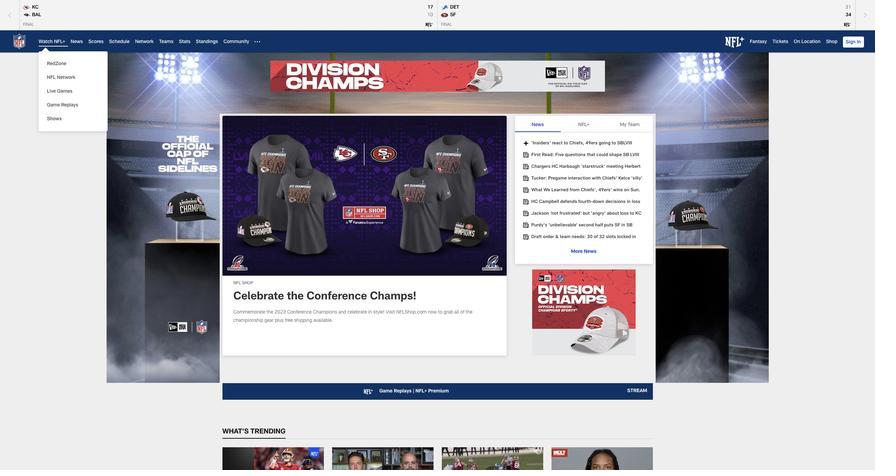 Task type: describe. For each thing, give the bounding box(es) containing it.
0 horizontal spatial loss
[[621, 212, 629, 216]]

sign
[[846, 40, 856, 45]]

bal
[[32, 13, 41, 18]]

on
[[794, 40, 801, 45]]

scores
[[88, 40, 104, 45]]

34
[[846, 13, 852, 18]]

sf inside more news tab panel
[[615, 224, 621, 228]]

bal ravens image
[[22, 11, 31, 19]]

nfl+_primarylogo_onecolor_white image
[[361, 386, 375, 398]]

all
[[455, 311, 459, 316]]

from
[[570, 188, 580, 193]]

tab list inside page main content main content
[[515, 116, 653, 133]]

community link
[[224, 40, 249, 45]]

nfl plus image
[[426, 21, 433, 29]]

my team button
[[607, 116, 653, 132]]

premium
[[429, 390, 449, 394]]

in up locked
[[622, 224, 626, 228]]

to right going
[[612, 142, 617, 146]]

my team
[[620, 123, 640, 128]]

first
[[532, 153, 541, 158]]

jackson 'not frustrated' but 'angry' about loss to kc link
[[523, 211, 645, 217]]

draft
[[532, 235, 542, 240]]

0 vertical spatial kc
[[32, 5, 39, 10]]

lviii
[[631, 153, 640, 158]]

nflshop.com
[[397, 311, 427, 316]]

nfl news mini image for tucker: pregame interaction with chiefs' kelce 'silly'
[[523, 176, 529, 182]]

1 horizontal spatial network
[[135, 40, 154, 45]]

tucker: pregame interaction with chiefs' kelce 'silly'
[[532, 177, 643, 181]]

read:
[[542, 153, 555, 158]]

stats link
[[179, 40, 190, 45]]

that
[[587, 153, 596, 158]]

questions
[[566, 153, 586, 158]]

commemorate
[[234, 311, 265, 316]]

of inside the commemorate the 2023 conference champions and celebrate in style! visit nflshop.com now to grab all of the championship gear plus free shipping available.
[[461, 311, 465, 316]]

purdy's
[[532, 224, 548, 228]]

'insiders' react to chiefs, 49ers going to sblviii link
[[523, 141, 645, 147]]

31
[[846, 5, 852, 10]]

10
[[427, 13, 433, 18]]

0 vertical spatial sf
[[450, 13, 456, 18]]

commemorate the 2023 conference champions and celebrate in style! visit nflshop.com now to grab all of the championship gear plus free shipping available.
[[234, 311, 473, 324]]

shop link
[[827, 40, 838, 45]]

'insiders' react to chiefs, 49ers going to sblviii
[[532, 142, 633, 146]]

celebrate the conference champs! image
[[222, 116, 507, 276]]

nfl network link
[[47, 75, 97, 80]]

trending
[[251, 429, 286, 436]]

news inside button
[[532, 123, 544, 128]]

2023
[[275, 311, 286, 316]]

more news link
[[571, 249, 597, 256]]

chargers
[[532, 165, 551, 169]]

jackson 'not frustrated' but 'angry' about loss to kc
[[532, 212, 642, 216]]

nfl plus image
[[844, 21, 852, 29]]

nfl plus mini image
[[523, 141, 529, 146]]

det lions image
[[441, 4, 449, 11]]

right score strip button image
[[858, 0, 874, 30]]

team
[[628, 123, 640, 128]]

purdy's 'unbelievable' second half puts sf in sb
[[532, 224, 633, 228]]

nfl for nfl shop
[[234, 282, 241, 286]]

pregame
[[549, 177, 567, 181]]

redzone
[[47, 62, 67, 67]]

what we learned from chiefs', 49ers' wins on sun. link
[[523, 188, 645, 194]]

final for bal
[[23, 23, 34, 27]]

order
[[544, 235, 555, 240]]

harbaugh
[[560, 165, 580, 169]]

half
[[596, 224, 603, 228]]

frustrated'
[[560, 212, 582, 216]]

'insiders'
[[532, 142, 551, 146]]

react
[[552, 142, 563, 146]]

sign in button
[[844, 37, 865, 48]]

schedule link
[[109, 40, 130, 45]]

the for commemorate
[[267, 311, 273, 316]]

nfl news mini image for hc campbell defends fourth-down decisions in loss
[[523, 200, 529, 205]]

grab
[[444, 311, 453, 316]]

tucker:
[[532, 177, 547, 181]]

chiefs',
[[581, 188, 598, 193]]

defends
[[561, 200, 578, 205]]

to inside the commemorate the 2023 conference champions and celebrate in style! visit nflshop.com now to grab all of the championship gear plus free shipping available.
[[439, 311, 443, 316]]

needs:
[[572, 235, 586, 240]]

dots image
[[255, 39, 260, 45]]

chiefs,
[[570, 142, 585, 146]]

games
[[57, 89, 72, 94]]

|
[[413, 390, 415, 394]]

nfl news mini image for draft order & team needs: 30 of 32 slots locked in
[[523, 235, 529, 240]]

chargers hc harbaugh 'starstruck' meeting herbert
[[532, 165, 641, 169]]

'silly'
[[632, 177, 643, 181]]

promo - homepage - redirect - the insiders - 1/29/24 image
[[222, 448, 324, 471]]

watch
[[39, 40, 53, 45]]

sblviii
[[618, 142, 633, 146]]

nfl news mini image for jackson 'not frustrated' but 'angry' about loss to kc
[[523, 211, 529, 217]]

watch nfl+
[[39, 40, 65, 45]]

1 horizontal spatial nfl+
[[416, 390, 427, 394]]

what we learned from chiefs', 49ers' wins on sun.
[[532, 188, 641, 193]]

conference inside the commemorate the 2023 conference champions and celebrate in style! visit nflshop.com now to grab all of the championship gear plus free shipping available.
[[288, 311, 312, 316]]

0 horizontal spatial nfl+
[[54, 40, 65, 45]]

1 vertical spatial hc
[[532, 200, 538, 205]]

jackson
[[532, 212, 550, 216]]

shape
[[610, 153, 622, 158]]

stream
[[628, 389, 648, 394]]

nfl news mini image for purdy's 'unbelievable' second half puts sf in sb
[[523, 223, 529, 229]]

'angry'
[[591, 212, 606, 216]]

live games
[[47, 89, 72, 94]]

first read: five questions that could shape sb lviii link
[[523, 153, 645, 159]]

draft order & team needs: 30 of 32 slots locked in
[[532, 235, 637, 240]]

purdy's 'unbelievable' second half puts sf in sb link
[[523, 223, 645, 229]]

0 vertical spatial loss
[[632, 200, 641, 205]]

to right about
[[630, 212, 635, 216]]

campbell
[[540, 200, 560, 205]]

and
[[339, 311, 346, 316]]

0 vertical spatial hc
[[552, 165, 559, 169]]

on location link
[[794, 40, 821, 45]]

kc inside jackson 'not frustrated' but 'angry' about loss to kc link
[[636, 212, 642, 216]]

what's trending
[[222, 429, 286, 436]]

&
[[556, 235, 559, 240]]

champions
[[313, 311, 337, 316]]



Task type: vqa. For each thing, say whether or not it's contained in the screenshot.
NFC for NFC South
no



Task type: locate. For each thing, give the bounding box(es) containing it.
banner
[[0, 30, 876, 131]]

1 vertical spatial sf
[[615, 224, 621, 228]]

page main content main content
[[0, 61, 876, 471]]

second
[[579, 224, 594, 228]]

2 horizontal spatial nfl+
[[579, 123, 590, 128]]

left score strip button image
[[2, 0, 18, 31]]

nfl news mini image inside the first read: five questions that could shape sb lviii link
[[523, 153, 529, 158]]

community
[[224, 40, 249, 45]]

first read: five questions that could shape sb lviii
[[532, 153, 640, 158]]

2 horizontal spatial the
[[466, 311, 473, 316]]

my
[[620, 123, 627, 128]]

hc up 'pregame'
[[552, 165, 559, 169]]

1 vertical spatial sb
[[627, 224, 633, 228]]

we
[[544, 188, 551, 193]]

replays for game replays
[[61, 103, 78, 108]]

0 horizontal spatial replays
[[61, 103, 78, 108]]

news link
[[71, 40, 83, 45]]

advertisement element
[[270, 61, 605, 92], [532, 270, 636, 356]]

game up shows
[[47, 103, 60, 108]]

replays for game replays | nfl+ premium
[[394, 390, 412, 394]]

banner containing watch nfl+
[[0, 30, 876, 131]]

nfl news mini image left first
[[523, 153, 529, 158]]

nfl news mini image for first read: five questions that could shape sb lviii
[[523, 153, 529, 158]]

0 horizontal spatial hc
[[532, 200, 538, 205]]

1 horizontal spatial loss
[[632, 200, 641, 205]]

0 horizontal spatial of
[[461, 311, 465, 316]]

of
[[594, 235, 598, 240], [461, 311, 465, 316]]

shop inside banner
[[827, 40, 838, 45]]

1 horizontal spatial final
[[441, 23, 452, 27]]

game for game replays
[[47, 103, 60, 108]]

in right locked
[[633, 235, 637, 240]]

nfl news mini image
[[523, 153, 529, 158], [523, 200, 529, 205], [523, 235, 529, 240]]

0 vertical spatial sb
[[624, 153, 630, 158]]

shop inside page main content main content
[[242, 282, 254, 286]]

replays left | at the left bottom of the page
[[394, 390, 412, 394]]

nfl+ up 'insiders' react to chiefs, 49ers going to sblviii
[[579, 123, 590, 128]]

0 vertical spatial advertisement element
[[270, 61, 605, 92]]

of right all
[[461, 311, 465, 316]]

could
[[597, 153, 609, 158]]

sb up locked
[[627, 224, 633, 228]]

game inside page main content main content
[[380, 390, 393, 394]]

tab list containing news
[[515, 116, 653, 133]]

on location
[[794, 40, 821, 45]]

teams link
[[159, 40, 174, 45]]

sf right puts
[[615, 224, 621, 228]]

sb
[[624, 153, 630, 158], [627, 224, 633, 228]]

2 vertical spatial news
[[584, 250, 597, 255]]

1 vertical spatial nfl+
[[579, 123, 590, 128]]

nfl inside nfl network 'link'
[[47, 76, 56, 80]]

hc
[[552, 165, 559, 169], [532, 200, 538, 205]]

to
[[564, 142, 569, 146], [612, 142, 617, 146], [630, 212, 635, 216], [439, 311, 443, 316]]

replays inside "game replays" "link"
[[61, 103, 78, 108]]

news button
[[515, 116, 561, 132]]

nfl news mini image left chargers
[[523, 164, 529, 170]]

game replays | nfl+ premium
[[380, 390, 449, 394]]

tab list
[[515, 116, 653, 133]]

game replays link
[[47, 102, 97, 108]]

nfl+ button
[[561, 116, 607, 132]]

interaction
[[568, 177, 591, 181]]

49ers
[[586, 142, 598, 146]]

herbert
[[625, 165, 641, 169]]

1 horizontal spatial of
[[594, 235, 598, 240]]

1 vertical spatial of
[[461, 311, 465, 316]]

chiefs'
[[603, 177, 618, 181]]

nfl+ right watch
[[54, 40, 65, 45]]

1 vertical spatial nfl news mini image
[[523, 200, 529, 205]]

0 horizontal spatial shop
[[242, 282, 254, 286]]

nfl news mini image inside purdy's 'unbelievable' second half puts sf in sb link
[[523, 223, 529, 229]]

2 nfl news mini image from the top
[[523, 176, 529, 182]]

locked
[[618, 235, 632, 240]]

network inside 'link'
[[57, 76, 75, 80]]

in left style!
[[368, 311, 372, 316]]

1 vertical spatial loss
[[621, 212, 629, 216]]

3 nfl news mini image from the top
[[523, 235, 529, 240]]

1 vertical spatial news
[[532, 123, 544, 128]]

1 vertical spatial conference
[[288, 311, 312, 316]]

0 vertical spatial network
[[135, 40, 154, 45]]

'unbelievable'
[[549, 224, 578, 228]]

in inside the commemorate the 2023 conference champions and celebrate in style! visit nflshop.com now to grab all of the championship gear plus free shipping available.
[[368, 311, 372, 316]]

schedule
[[109, 40, 130, 45]]

sb for in
[[627, 224, 633, 228]]

1 horizontal spatial nfl
[[234, 282, 241, 286]]

chargers hc harbaugh 'starstruck' meeting herbert link
[[523, 164, 645, 171]]

sb left lviii at the top of page
[[624, 153, 630, 158]]

5 nfl news mini image from the top
[[523, 223, 529, 229]]

loss right about
[[621, 212, 629, 216]]

0 vertical spatial conference
[[307, 292, 367, 303]]

2 nfl news mini image from the top
[[523, 200, 529, 205]]

sign in
[[846, 40, 862, 45]]

nfl network
[[47, 76, 75, 80]]

1 horizontal spatial game
[[380, 390, 393, 394]]

3 nfl news mini image from the top
[[523, 188, 529, 193]]

final for sf
[[441, 23, 452, 27]]

0 horizontal spatial network
[[57, 76, 75, 80]]

stream link
[[222, 384, 653, 400]]

1 nfl news mini image from the top
[[523, 153, 529, 158]]

conference up the and
[[307, 292, 367, 303]]

sf 49ers image
[[441, 11, 449, 19]]

1 horizontal spatial shop
[[827, 40, 838, 45]]

shop up celebrate
[[242, 282, 254, 286]]

1 vertical spatial advertisement element
[[532, 270, 636, 356]]

17
[[428, 5, 433, 10]]

0 horizontal spatial the
[[267, 311, 273, 316]]

1 vertical spatial network
[[57, 76, 75, 80]]

the up gear
[[267, 311, 273, 316]]

puts
[[605, 224, 614, 228]]

nfl news mini image inside what we learned from chiefs', 49ers' wins on sun. link
[[523, 188, 529, 193]]

game right nfl+_primarylogo_onecolor_white
[[380, 390, 393, 394]]

fantasy
[[750, 40, 768, 45]]

news inside 'link'
[[584, 250, 597, 255]]

1 vertical spatial replays
[[394, 390, 412, 394]]

0 vertical spatial news
[[71, 40, 83, 45]]

0 horizontal spatial game
[[47, 103, 60, 108]]

replays
[[61, 103, 78, 108], [394, 390, 412, 394]]

next woman up: shelly harvey, area scout for the atlanta falcons image
[[552, 448, 653, 471]]

fantasy link
[[750, 40, 768, 45]]

scores link
[[88, 40, 104, 45]]

meeting
[[607, 165, 624, 169]]

1 horizontal spatial sf
[[615, 224, 621, 228]]

30
[[588, 235, 593, 240]]

1 horizontal spatial replays
[[394, 390, 412, 394]]

with
[[592, 177, 602, 181]]

nfl news mini image left the campbell
[[523, 200, 529, 205]]

0 horizontal spatial sf
[[450, 13, 456, 18]]

of right 30
[[594, 235, 598, 240]]

1 vertical spatial game
[[380, 390, 393, 394]]

0 vertical spatial shop
[[827, 40, 838, 45]]

nfl for nfl network
[[47, 76, 56, 80]]

game replays
[[47, 103, 78, 108]]

0 vertical spatial game
[[47, 103, 60, 108]]

live
[[47, 89, 56, 94]]

nfl news mini image left draft
[[523, 235, 529, 240]]

decisions
[[606, 200, 626, 205]]

network left teams link
[[135, 40, 154, 45]]

1 horizontal spatial kc
[[636, 212, 642, 216]]

nfl news mini image inside hc campbell defends fourth-down decisions in loss link
[[523, 200, 529, 205]]

nfl news mini image
[[523, 164, 529, 170], [523, 176, 529, 182], [523, 188, 529, 193], [523, 211, 529, 217], [523, 223, 529, 229]]

the for celebrate
[[287, 292, 304, 303]]

game inside "game replays" "link"
[[47, 103, 60, 108]]

nfl+ image
[[726, 37, 745, 48]]

1 horizontal spatial the
[[287, 292, 304, 303]]

0 vertical spatial nfl news mini image
[[523, 153, 529, 158]]

about
[[607, 212, 619, 216]]

4 nfl news mini image from the top
[[523, 211, 529, 217]]

stats
[[179, 40, 190, 45]]

available.
[[314, 319, 333, 324]]

conference up 'shipping'
[[288, 311, 312, 316]]

nfl news mini image for what we learned from chiefs', 49ers' wins on sun.
[[523, 188, 529, 193]]

news up 'insiders'
[[532, 123, 544, 128]]

nfl up celebrate
[[234, 282, 241, 286]]

team
[[560, 235, 571, 240]]

down
[[593, 200, 605, 205]]

0 horizontal spatial news
[[71, 40, 83, 45]]

0 horizontal spatial nfl
[[47, 76, 56, 80]]

0 vertical spatial of
[[594, 235, 598, 240]]

learned
[[552, 188, 569, 193]]

slots
[[606, 235, 616, 240]]

nfl+ inside button
[[579, 123, 590, 128]]

2 final from the left
[[441, 23, 452, 27]]

what
[[532, 188, 543, 193]]

tucker: pregame interaction with chiefs' kelce 'silly' link
[[523, 176, 645, 182]]

standings link
[[196, 40, 218, 45]]

the
[[287, 292, 304, 303], [267, 311, 273, 316], [466, 311, 473, 316]]

nfl news mini image left tucker:
[[523, 176, 529, 182]]

1 final from the left
[[23, 23, 34, 27]]

standings
[[196, 40, 218, 45]]

game for game replays | nfl+ premium
[[380, 390, 393, 394]]

1 vertical spatial nfl
[[234, 282, 241, 286]]

sb for shape
[[624, 153, 630, 158]]

nfl+ right | at the left bottom of the page
[[416, 390, 427, 394]]

hc campbell defends fourth-down decisions in loss link
[[523, 200, 645, 206]]

of inside more news tab panel
[[594, 235, 598, 240]]

kc down sun.
[[636, 212, 642, 216]]

sun.
[[631, 188, 641, 193]]

optimized by minute.ly image
[[536, 450, 541, 455]]

tickets
[[773, 40, 789, 45]]

1 nfl news mini image from the top
[[523, 164, 529, 170]]

network link
[[135, 40, 154, 45]]

det
[[450, 5, 459, 10]]

five
[[556, 153, 564, 158]]

nfl news mini image inside jackson 'not frustrated' but 'angry' about loss to kc link
[[523, 211, 529, 217]]

nfl news mini image left purdy's
[[523, 223, 529, 229]]

0 vertical spatial replays
[[61, 103, 78, 108]]

nfl inside page main content main content
[[234, 282, 241, 286]]

replays inside page main content main content
[[394, 390, 412, 394]]

to right react at the right of page
[[564, 142, 569, 146]]

news left scores
[[71, 40, 83, 45]]

more news tab panel
[[523, 141, 645, 256]]

nfl shop
[[234, 282, 254, 286]]

shop left sign
[[827, 40, 838, 45]]

location
[[802, 40, 821, 45]]

1 horizontal spatial news
[[532, 123, 544, 128]]

2 vertical spatial nfl news mini image
[[523, 235, 529, 240]]

the right all
[[466, 311, 473, 316]]

network
[[135, 40, 154, 45], [57, 76, 75, 80]]

final down sf 49ers 'image'
[[441, 23, 452, 27]]

sf
[[450, 13, 456, 18], [615, 224, 621, 228]]

celebrate
[[348, 311, 367, 316]]

visit
[[386, 311, 395, 316]]

0 vertical spatial nfl+
[[54, 40, 65, 45]]

shows link
[[47, 116, 97, 122]]

0 horizontal spatial kc
[[32, 5, 39, 10]]

nfl news mini image for chargers hc harbaugh 'starstruck' meeting herbert
[[523, 164, 529, 170]]

2 horizontal spatial news
[[584, 250, 597, 255]]

celebrate the conference champs!
[[234, 292, 417, 303]]

network up games
[[57, 76, 75, 80]]

'starstruck'
[[582, 165, 606, 169]]

1 vertical spatial shop
[[242, 282, 254, 286]]

nfl news mini image inside chargers hc harbaugh 'starstruck' meeting herbert link
[[523, 164, 529, 170]]

1 vertical spatial kc
[[636, 212, 642, 216]]

news right more
[[584, 250, 597, 255]]

on
[[625, 188, 630, 193]]

replays up shows link
[[61, 103, 78, 108]]

nfl news mini image left what
[[523, 188, 529, 193]]

nfl shield image
[[11, 33, 28, 50]]

0 vertical spatial nfl
[[47, 76, 56, 80]]

sf down "det"
[[450, 13, 456, 18]]

kc chiefs image
[[22, 4, 31, 11]]

nfl news mini image inside the tucker: pregame interaction with chiefs' kelce 'silly' link
[[523, 176, 529, 182]]

0 horizontal spatial final
[[23, 23, 34, 27]]

hc down what
[[532, 200, 538, 205]]

loss
[[632, 200, 641, 205], [621, 212, 629, 216]]

final down bal ravens icon
[[23, 23, 34, 27]]

tickets link
[[773, 40, 789, 45]]

nfl news mini image inside draft order & team needs: 30 of 32 slots locked in link
[[523, 235, 529, 240]]

loss down sun.
[[632, 200, 641, 205]]

in down "on" at the top right
[[627, 200, 631, 205]]

kc up bal
[[32, 5, 39, 10]]

the up free
[[287, 292, 304, 303]]

to right now
[[439, 311, 443, 316]]

2 vertical spatial nfl+
[[416, 390, 427, 394]]

hc campbell defends fourth-down decisions in loss
[[532, 200, 641, 205]]

nfl news mini image left jackson at right
[[523, 211, 529, 217]]

news
[[71, 40, 83, 45], [532, 123, 544, 128], [584, 250, 597, 255]]

but
[[583, 212, 590, 216]]

game
[[47, 103, 60, 108], [380, 390, 393, 394]]

1 horizontal spatial hc
[[552, 165, 559, 169]]

nfl up live
[[47, 76, 56, 80]]

final
[[23, 23, 34, 27], [441, 23, 452, 27]]



